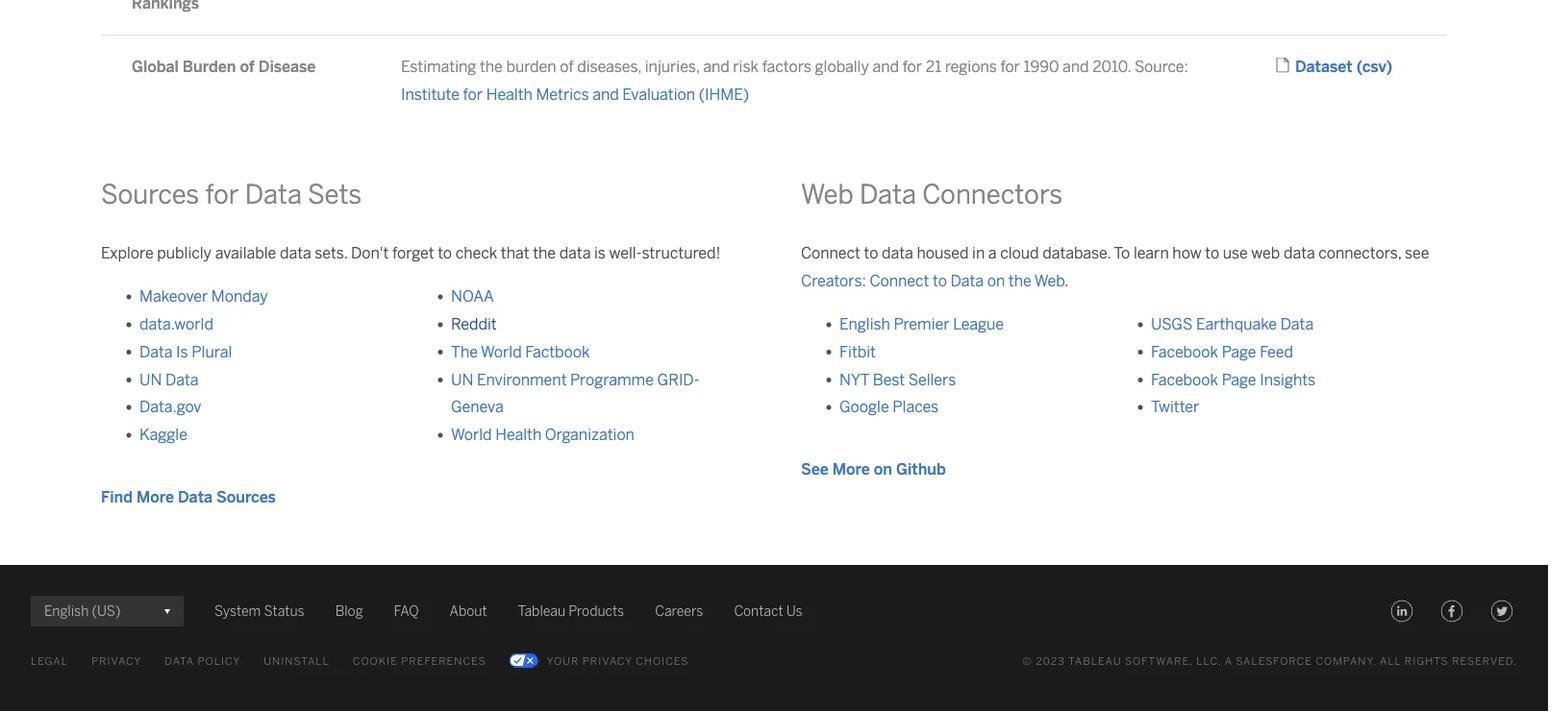 Task type: vqa. For each thing, say whether or not it's contained in the screenshot.
FIT icon
no



Task type: describe. For each thing, give the bounding box(es) containing it.
nyt
[[839, 371, 869, 389]]

dataset ( csv )
[[1295, 57, 1392, 76]]

status
[[264, 603, 304, 619]]

in
[[972, 244, 985, 263]]

1 data from the left
[[280, 244, 311, 263]]

english premier league fitbit nyt best sellers google places
[[839, 315, 1004, 417]]

uninstall link
[[264, 650, 330, 673]]

0 vertical spatial sources
[[101, 178, 199, 210]]

regions
[[945, 57, 997, 76]]

policy
[[198, 655, 241, 668]]

feed
[[1260, 343, 1293, 361]]

forget
[[392, 244, 434, 263]]

creators: connect to data on the web link
[[801, 272, 1065, 290]]

and down diseases,
[[592, 85, 619, 103]]

see
[[801, 461, 829, 479]]

well-
[[609, 244, 642, 263]]

see more on github
[[801, 461, 946, 479]]

selected language element
[[44, 596, 170, 627]]

health inside noaa reddit the world factbook un environment programme grid- geneva world health organization
[[495, 426, 542, 444]]

data.gov link
[[139, 398, 201, 417]]

institute
[[401, 85, 460, 103]]

fitbit link
[[839, 343, 876, 361]]

cloud
[[1000, 244, 1039, 263]]

injuries,
[[645, 57, 700, 76]]

is
[[594, 244, 606, 263]]

1 of from the left
[[240, 57, 255, 76]]

sets.
[[315, 244, 348, 263]]

diseases,
[[577, 57, 641, 76]]

0 vertical spatial connect
[[801, 244, 861, 263]]

and right globally
[[873, 57, 899, 76]]

makeover monday data.world data is plural un data data.gov kaggle
[[139, 287, 268, 444]]

reddit
[[451, 315, 497, 333]]

0 horizontal spatial web
[[801, 178, 854, 210]]

software,
[[1125, 655, 1193, 668]]

to
[[1114, 244, 1130, 263]]

1 vertical spatial on
[[874, 461, 892, 479]]

your privacy choices
[[547, 655, 689, 668]]

2023
[[1036, 655, 1065, 668]]

(
[[1356, 57, 1362, 76]]

2010.
[[1093, 57, 1131, 76]]

and up (ihme)
[[703, 57, 730, 76]]

noaa reddit the world factbook un environment programme grid- geneva world health organization
[[451, 287, 699, 444]]

explore
[[101, 244, 154, 263]]

for left 1990
[[1000, 57, 1020, 76]]

usgs earthquake data facebook page feed facebook page insights twitter
[[1151, 315, 1315, 417]]

nyt best sellers link
[[839, 371, 956, 389]]

.
[[1065, 272, 1069, 290]]

web inside connect to data housed in a cloud database. to learn how to use web data connectors, see creators: connect to data on the web .
[[1034, 272, 1065, 290]]

1 horizontal spatial tableau
[[1068, 655, 1122, 668]]

that
[[501, 244, 529, 263]]

reddit link
[[451, 315, 497, 333]]

llc,
[[1197, 655, 1222, 668]]

find more data sources
[[101, 488, 276, 507]]

careers link
[[655, 600, 703, 623]]

noaa
[[451, 287, 494, 306]]

uninstall
[[264, 655, 330, 668]]

for up "available"
[[205, 178, 239, 210]]

1 horizontal spatial sources
[[216, 488, 276, 507]]

facebook page feed link
[[1151, 343, 1293, 361]]

2 privacy from the left
[[582, 655, 632, 668]]

all
[[1380, 655, 1401, 668]]

google places link
[[839, 398, 939, 417]]

use
[[1223, 244, 1248, 263]]

and right 1990
[[1063, 57, 1089, 76]]

monday
[[211, 287, 268, 306]]

source:
[[1135, 57, 1188, 76]]

1 facebook from the top
[[1151, 343, 1218, 361]]

factbook
[[525, 343, 590, 361]]

web
[[1251, 244, 1280, 263]]

un inside makeover monday data.world data is plural un data data.gov kaggle
[[139, 371, 162, 389]]

system status link
[[214, 600, 304, 623]]

2 facebook from the top
[[1151, 371, 1218, 389]]

1 page from the top
[[1222, 343, 1256, 361]]

for right institute
[[463, 85, 483, 103]]

sets
[[308, 178, 362, 210]]

check
[[455, 244, 497, 263]]

global burden of disease
[[132, 57, 316, 76]]

1990
[[1024, 57, 1059, 76]]

environment
[[477, 371, 567, 389]]

a for llc,
[[1225, 655, 1232, 668]]

sources for data sets
[[101, 178, 362, 210]]

un data link
[[139, 371, 198, 389]]

metrics
[[536, 85, 589, 103]]

2 page from the top
[[1222, 371, 1256, 389]]

structured!
[[642, 244, 721, 263]]

programme
[[570, 371, 654, 389]]

system
[[214, 603, 261, 619]]

data inside connect to data housed in a cloud database. to learn how to use web data connectors, see creators: connect to data on the web .
[[951, 272, 984, 290]]

kaggle
[[139, 426, 187, 444]]

burden
[[183, 57, 236, 76]]

plural
[[192, 343, 232, 361]]

un inside noaa reddit the world factbook un environment programme grid- geneva world health organization
[[451, 371, 473, 389]]

the
[[451, 343, 478, 361]]

facebook page insights link
[[1151, 371, 1315, 389]]

data.world link
[[139, 315, 213, 333]]

see more on github link
[[801, 456, 946, 484]]

products
[[569, 603, 624, 619]]

data policy
[[165, 655, 241, 668]]

salesforce
[[1236, 655, 1312, 668]]

places
[[893, 398, 939, 417]]

global
[[132, 57, 179, 76]]

about
[[450, 603, 487, 619]]

to left check
[[438, 244, 452, 263]]

data is plural link
[[139, 343, 232, 361]]

connectors,
[[1319, 244, 1401, 263]]



Task type: locate. For each thing, give the bounding box(es) containing it.
data policy link
[[165, 650, 241, 673]]

english for english (us)
[[44, 603, 89, 619]]

1 horizontal spatial on
[[987, 272, 1005, 290]]

english inside selected language element
[[44, 603, 89, 619]]

1 vertical spatial web
[[1034, 272, 1065, 290]]

to left use
[[1205, 244, 1219, 263]]

the inside connect to data housed in a cloud database. to learn how to use web data connectors, see creators: connect to data on the web .
[[1009, 272, 1031, 290]]

disease
[[258, 57, 316, 76]]

un up data.gov link
[[139, 371, 162, 389]]

facebook up twitter
[[1151, 371, 1218, 389]]

facebook down "usgs"
[[1151, 343, 1218, 361]]

2 horizontal spatial the
[[1009, 272, 1031, 290]]

facebook
[[1151, 343, 1218, 361], [1151, 371, 1218, 389]]

noaa link
[[451, 287, 494, 306]]

1 vertical spatial the
[[533, 244, 556, 263]]

0 vertical spatial the
[[480, 57, 503, 76]]

a for in
[[988, 244, 997, 263]]

1 vertical spatial world
[[451, 426, 492, 444]]

page down facebook page feed link
[[1222, 371, 1256, 389]]

data left is
[[559, 244, 591, 263]]

kaggle link
[[139, 426, 187, 444]]

1 vertical spatial a
[[1225, 655, 1232, 668]]

data
[[245, 178, 302, 210], [860, 178, 916, 210], [951, 272, 984, 290], [1281, 315, 1314, 333], [139, 343, 173, 361], [165, 371, 198, 389], [178, 488, 213, 507], [165, 655, 194, 668]]

blog
[[335, 603, 363, 619]]

don't
[[351, 244, 389, 263]]

privacy down selected language element
[[91, 655, 142, 668]]

to down housed
[[933, 272, 947, 290]]

1 horizontal spatial of
[[560, 57, 574, 76]]

housed
[[917, 244, 969, 263]]

1 vertical spatial more
[[137, 488, 174, 507]]

0 horizontal spatial a
[[988, 244, 997, 263]]

geneva
[[451, 398, 504, 417]]

(ihme)
[[699, 85, 749, 103]]

institute for health metrics and evaluation (ihme) link
[[401, 85, 749, 103]]

©
[[1023, 655, 1033, 668]]

3 data from the left
[[882, 244, 913, 263]]

connect up creators:
[[801, 244, 861, 263]]

tableau right 2023
[[1068, 655, 1122, 668]]

contact
[[734, 603, 783, 619]]

1 privacy from the left
[[91, 655, 142, 668]]

on inside connect to data housed in a cloud database. to learn how to use web data connectors, see creators: connect to data on the web .
[[987, 272, 1005, 290]]

more for sources
[[137, 488, 174, 507]]

english left (us)
[[44, 603, 89, 619]]

tableau products link
[[518, 600, 624, 623]]

0 horizontal spatial sources
[[101, 178, 199, 210]]

(us)
[[92, 603, 121, 619]]

the right the that
[[533, 244, 556, 263]]

0 vertical spatial page
[[1222, 343, 1256, 361]]

a right in
[[988, 244, 997, 263]]

2 data from the left
[[559, 244, 591, 263]]

1 vertical spatial facebook
[[1151, 371, 1218, 389]]

find
[[101, 488, 133, 507]]

legal link
[[31, 650, 68, 673]]

makeover
[[139, 287, 208, 306]]

web down database.
[[1034, 272, 1065, 290]]

page
[[1222, 343, 1256, 361], [1222, 371, 1256, 389]]

2 un from the left
[[451, 371, 473, 389]]

dataset
[[1295, 57, 1353, 76]]

0 horizontal spatial of
[[240, 57, 255, 76]]

0 horizontal spatial more
[[137, 488, 174, 507]]

0 vertical spatial facebook
[[1151, 343, 1218, 361]]

contact us
[[734, 603, 803, 619]]

connectors
[[922, 178, 1063, 210]]

1 horizontal spatial connect
[[870, 272, 929, 290]]

available
[[215, 244, 276, 263]]

the down "cloud"
[[1009, 272, 1031, 290]]

1 horizontal spatial more
[[832, 461, 870, 479]]

tableau up your
[[518, 603, 565, 619]]

makeover monday link
[[139, 287, 268, 306]]

github
[[896, 461, 946, 479]]

data.world
[[139, 315, 213, 333]]

the world factbook link
[[451, 343, 590, 361]]

organization
[[545, 426, 635, 444]]

to up creators:
[[864, 244, 878, 263]]

english up fitbit link
[[839, 315, 890, 333]]

of up "metrics"
[[560, 57, 574, 76]]

connect up english premier league link on the right of page
[[870, 272, 929, 290]]

risk
[[733, 57, 759, 76]]

database.
[[1043, 244, 1111, 263]]

)
[[1386, 57, 1392, 76]]

on down "cloud"
[[987, 272, 1005, 290]]

is
[[176, 343, 188, 361]]

of inside "estimating the burden of diseases, injuries, and risk factors globally and for 21 regions for 1990 and 2010. source: institute for health metrics and evaluation (ihme)"
[[560, 57, 574, 76]]

un down the
[[451, 371, 473, 389]]

4 data from the left
[[1284, 244, 1315, 263]]

world up the environment
[[481, 343, 522, 361]]

find more data sources link
[[101, 484, 276, 512]]

data.gov
[[139, 398, 201, 417]]

1 horizontal spatial web
[[1034, 272, 1065, 290]]

1 vertical spatial connect
[[870, 272, 929, 290]]

english inside english premier league fitbit nyt best sellers google places
[[839, 315, 890, 333]]

for left 21
[[903, 57, 922, 76]]

1 vertical spatial page
[[1222, 371, 1256, 389]]

0 vertical spatial world
[[481, 343, 522, 361]]

twitter
[[1151, 398, 1199, 417]]

1 vertical spatial english
[[44, 603, 89, 619]]

premier
[[894, 315, 950, 333]]

the left 'burden'
[[480, 57, 503, 76]]

estimating
[[401, 57, 476, 76]]

0 horizontal spatial connect
[[801, 244, 861, 263]]

choices
[[636, 655, 689, 668]]

usgs earthquake data link
[[1151, 315, 1314, 333]]

privacy right your
[[582, 655, 632, 668]]

a right llc,
[[1225, 655, 1232, 668]]

0 horizontal spatial the
[[480, 57, 503, 76]]

creators:
[[801, 272, 866, 290]]

faq
[[394, 603, 419, 619]]

connect to data housed in a cloud database. to learn how to use web data connectors, see creators: connect to data on the web .
[[801, 244, 1429, 290]]

2 of from the left
[[560, 57, 574, 76]]

us
[[786, 603, 803, 619]]

a
[[988, 244, 997, 263], [1225, 655, 1232, 668]]

factors
[[762, 57, 812, 76]]

league
[[953, 315, 1004, 333]]

0 vertical spatial web
[[801, 178, 854, 210]]

1 horizontal spatial the
[[533, 244, 556, 263]]

estimating the burden of diseases, injuries, and risk factors globally and for 21 regions for 1990 and 2010. source: institute for health metrics and evaluation (ihme)
[[401, 57, 1188, 103]]

learn
[[1134, 244, 1169, 263]]

web data connectors
[[801, 178, 1063, 210]]

1 horizontal spatial privacy
[[582, 655, 632, 668]]

cookie preferences
[[353, 655, 486, 668]]

0 vertical spatial a
[[988, 244, 997, 263]]

publicly
[[157, 244, 212, 263]]

0 horizontal spatial on
[[874, 461, 892, 479]]

0 horizontal spatial english
[[44, 603, 89, 619]]

data up creators: connect to data on the web link
[[882, 244, 913, 263]]

english for english premier league fitbit nyt best sellers google places
[[839, 315, 890, 333]]

0 vertical spatial on
[[987, 272, 1005, 290]]

more for web
[[832, 461, 870, 479]]

see
[[1405, 244, 1429, 263]]

health inside "estimating the burden of diseases, injuries, and risk factors globally and for 21 regions for 1990 and 2010. source: institute for health metrics and evaluation (ihme)"
[[486, 85, 533, 103]]

how
[[1172, 244, 1202, 263]]

on left github
[[874, 461, 892, 479]]

page down earthquake
[[1222, 343, 1256, 361]]

data right web
[[1284, 244, 1315, 263]]

tableau inside tableau products link
[[518, 603, 565, 619]]

a inside connect to data housed in a cloud database. to learn how to use web data connectors, see creators: connect to data on the web .
[[988, 244, 997, 263]]

1 horizontal spatial a
[[1225, 655, 1232, 668]]

your
[[547, 655, 579, 668]]

21
[[926, 57, 941, 76]]

google
[[839, 398, 889, 417]]

more right find
[[137, 488, 174, 507]]

0 horizontal spatial tableau
[[518, 603, 565, 619]]

data left 'sets.'
[[280, 244, 311, 263]]

0 horizontal spatial privacy
[[91, 655, 142, 668]]

sources
[[101, 178, 199, 210], [216, 488, 276, 507]]

0 vertical spatial health
[[486, 85, 533, 103]]

data inside the usgs earthquake data facebook page feed facebook page insights twitter
[[1281, 315, 1314, 333]]

careers
[[655, 603, 703, 619]]

health down geneva
[[495, 426, 542, 444]]

of right burden on the left of the page
[[240, 57, 255, 76]]

1 vertical spatial sources
[[216, 488, 276, 507]]

2 vertical spatial the
[[1009, 272, 1031, 290]]

insights
[[1260, 371, 1315, 389]]

rights
[[1405, 655, 1449, 668]]

cookie
[[353, 655, 398, 668]]

twitter link
[[1151, 398, 1199, 417]]

health down 'burden'
[[486, 85, 533, 103]]

1 horizontal spatial english
[[839, 315, 890, 333]]

1 vertical spatial health
[[495, 426, 542, 444]]

world down geneva
[[451, 426, 492, 444]]

0 vertical spatial tableau
[[518, 603, 565, 619]]

fitbit
[[839, 343, 876, 361]]

0 horizontal spatial un
[[139, 371, 162, 389]]

best
[[873, 371, 905, 389]]

sellers
[[908, 371, 956, 389]]

1 un from the left
[[139, 371, 162, 389]]

reserved.
[[1452, 655, 1517, 668]]

about link
[[450, 600, 487, 623]]

1 vertical spatial tableau
[[1068, 655, 1122, 668]]

the inside "estimating the burden of diseases, injuries, and risk factors globally and for 21 regions for 1990 and 2010. source: institute for health metrics and evaluation (ihme)"
[[480, 57, 503, 76]]

more
[[832, 461, 870, 479], [137, 488, 174, 507]]

explore publicly available data sets. don't forget to check that the data is well-structured!
[[101, 244, 721, 263]]

0 vertical spatial more
[[832, 461, 870, 479]]

more right see
[[832, 461, 870, 479]]

1 horizontal spatial un
[[451, 371, 473, 389]]

health
[[486, 85, 533, 103], [495, 426, 542, 444]]

0 vertical spatial english
[[839, 315, 890, 333]]

web up creators:
[[801, 178, 854, 210]]

usgs
[[1151, 315, 1193, 333]]



